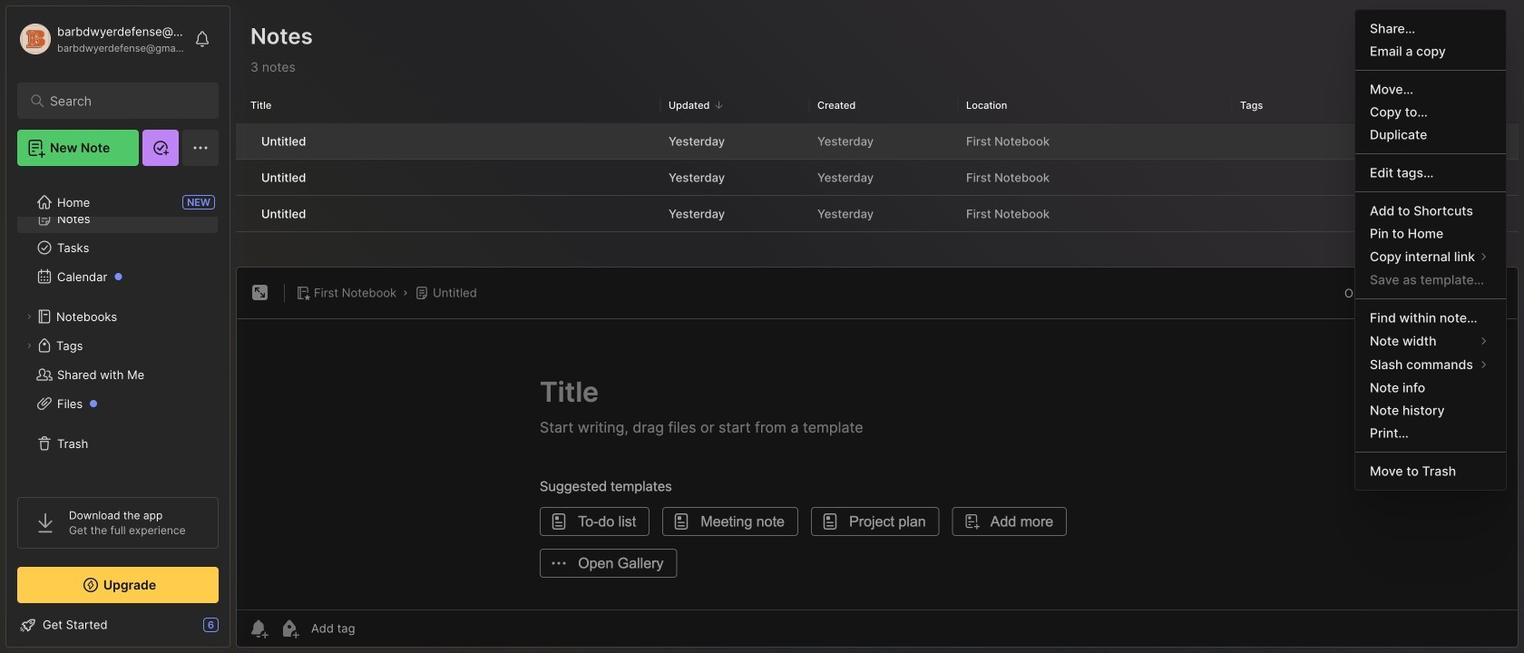 Task type: vqa. For each thing, say whether or not it's contained in the screenshot.
the topmost First Notebook
no



Task type: locate. For each thing, give the bounding box(es) containing it.
View options field
[[1483, 56, 1508, 78]]

2 cell from the top
[[236, 160, 250, 195]]

expand tags image
[[24, 340, 34, 351]]

click to collapse image
[[229, 620, 243, 642]]

3 cell from the top
[[236, 196, 250, 231]]

2 vertical spatial cell
[[236, 196, 250, 231]]

More actions field
[[1486, 282, 1507, 305]]

none search field inside main element
[[50, 90, 195, 112]]

note window element
[[236, 267, 1519, 652]]

add tag image
[[279, 618, 300, 640]]

0 vertical spatial cell
[[236, 123, 250, 159]]

cell
[[236, 123, 250, 159], [236, 160, 250, 195], [236, 196, 250, 231]]

1 vertical spatial cell
[[236, 160, 250, 195]]

Search text field
[[50, 93, 195, 110]]

expand note image
[[250, 282, 271, 304]]

tree
[[6, 175, 230, 481]]

row group
[[236, 123, 1519, 233]]

add a reminder image
[[248, 618, 270, 640]]

None search field
[[50, 90, 195, 112]]



Task type: describe. For each thing, give the bounding box(es) containing it.
Note width field
[[1356, 329, 1506, 353]]

expand notebooks image
[[24, 311, 34, 322]]

Copy internal link field
[[1356, 245, 1506, 269]]

main element
[[0, 0, 236, 653]]

more actions image
[[1486, 283, 1507, 305]]

Account field
[[17, 21, 185, 57]]

Note Editor text field
[[237, 319, 1518, 610]]

Add tag field
[[309, 621, 446, 637]]

dropdown list menu
[[1356, 17, 1506, 483]]

Slash commands field
[[1356, 353, 1506, 377]]

1 cell from the top
[[236, 123, 250, 159]]

tree inside main element
[[6, 175, 230, 481]]

Help and Learning task checklist field
[[6, 611, 230, 640]]



